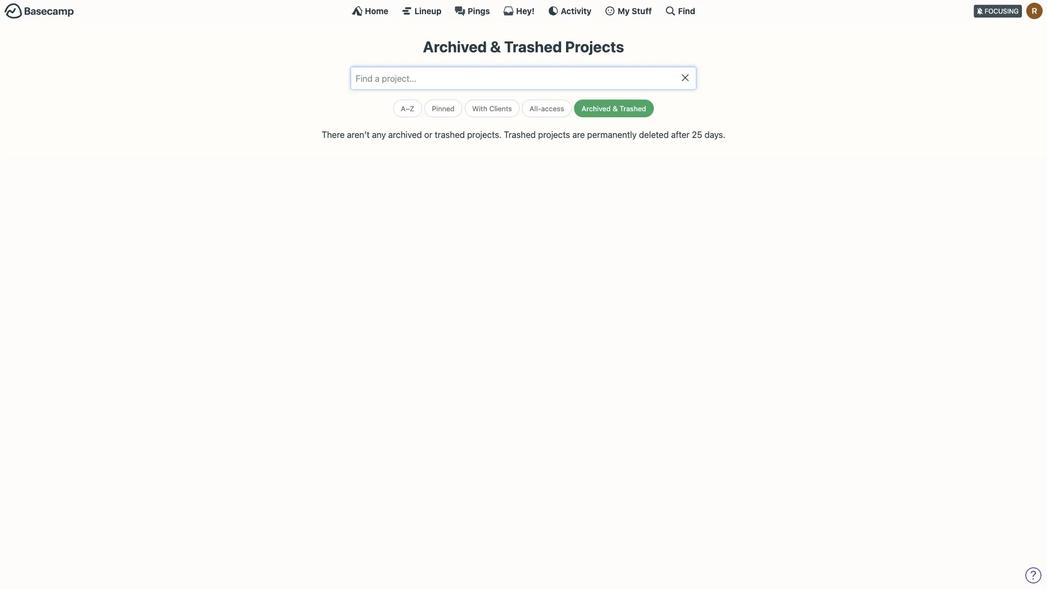Task type: locate. For each thing, give the bounding box(es) containing it.
with clients link
[[465, 100, 520, 117]]

0 horizontal spatial archived
[[423, 38, 487, 56]]

&
[[490, 38, 501, 56], [613, 104, 618, 112]]

archived
[[423, 38, 487, 56], [582, 104, 611, 112]]

any
[[372, 130, 386, 140]]

archived & trashed link
[[574, 100, 654, 117]]

1 vertical spatial &
[[613, 104, 618, 112]]

& up find a project… text field at the top of page
[[490, 38, 501, 56]]

find
[[678, 6, 695, 16]]

trashed inside archived & trashed "link"
[[620, 104, 646, 112]]

aren't
[[347, 130, 370, 140]]

hey!
[[516, 6, 535, 16]]

there aren't any archived or trashed projects. trashed projects are permanently deleted after 25 days.
[[322, 130, 726, 140]]

1 horizontal spatial archived
[[582, 104, 611, 112]]

archived up the permanently
[[582, 104, 611, 112]]

projects.
[[467, 130, 502, 140]]

& up the permanently
[[613, 104, 618, 112]]

trashed up the permanently
[[620, 104, 646, 112]]

archived inside "link"
[[582, 104, 611, 112]]

2 vertical spatial trashed
[[504, 130, 536, 140]]

0 vertical spatial archived
[[423, 38, 487, 56]]

pinned
[[432, 104, 455, 112]]

1 horizontal spatial &
[[613, 104, 618, 112]]

activity
[[561, 6, 592, 16]]

0 vertical spatial trashed
[[504, 38, 562, 56]]

projects
[[538, 130, 570, 140]]

projects
[[565, 38, 624, 56]]

0 horizontal spatial &
[[490, 38, 501, 56]]

trashed down 'all-'
[[504, 130, 536, 140]]

navigation containing a–z
[[236, 95, 812, 117]]

archived down pings dropdown button
[[423, 38, 487, 56]]

1 vertical spatial trashed
[[620, 104, 646, 112]]

permanently
[[587, 130, 637, 140]]

pinned link
[[424, 100, 462, 117]]

Find a project… text field
[[351, 67, 696, 90]]

main element
[[0, 0, 1047, 21]]

navigation
[[236, 95, 812, 117]]

1 vertical spatial archived
[[582, 104, 611, 112]]

trashed for archived & trashed projects
[[504, 38, 562, 56]]

lineup link
[[402, 5, 442, 16]]

trashed
[[504, 38, 562, 56], [620, 104, 646, 112], [504, 130, 536, 140]]

after
[[671, 130, 690, 140]]

trashed up find a project… text field at the top of page
[[504, 38, 562, 56]]

focusing button
[[974, 0, 1047, 21]]

ruby image
[[1027, 3, 1043, 19]]

0 vertical spatial &
[[490, 38, 501, 56]]

archived for archived & trashed projects
[[423, 38, 487, 56]]

& inside "link"
[[613, 104, 618, 112]]

trashed for archived & trashed
[[620, 104, 646, 112]]



Task type: describe. For each thing, give the bounding box(es) containing it.
hey! button
[[503, 5, 535, 16]]

find button
[[665, 5, 695, 16]]

clients
[[489, 104, 512, 112]]

activity link
[[548, 5, 592, 16]]

stuff
[[632, 6, 652, 16]]

& for archived & trashed projects
[[490, 38, 501, 56]]

switch accounts image
[[4, 3, 74, 20]]

home link
[[352, 5, 388, 16]]

home
[[365, 6, 388, 16]]

all-access link
[[522, 100, 572, 117]]

trashed
[[435, 130, 465, 140]]

or
[[424, 130, 432, 140]]

my stuff
[[618, 6, 652, 16]]

my stuff button
[[605, 5, 652, 16]]

pings button
[[455, 5, 490, 16]]

lineup
[[415, 6, 442, 16]]

a–z link
[[393, 100, 422, 117]]

archived
[[388, 130, 422, 140]]

all-
[[530, 104, 541, 112]]

25
[[692, 130, 702, 140]]

pings
[[468, 6, 490, 16]]

deleted
[[639, 130, 669, 140]]

all-access
[[530, 104, 564, 112]]

my
[[618, 6, 630, 16]]

with
[[472, 104, 487, 112]]

& for archived & trashed
[[613, 104, 618, 112]]

days.
[[705, 130, 726, 140]]

archived & trashed
[[582, 104, 646, 112]]

archived for archived & trashed
[[582, 104, 611, 112]]

archived & trashed projects
[[423, 38, 624, 56]]

focusing
[[985, 7, 1019, 15]]

access
[[541, 104, 564, 112]]

with clients
[[472, 104, 512, 112]]

a–z
[[401, 104, 414, 112]]

there
[[322, 130, 345, 140]]

are
[[573, 130, 585, 140]]



Task type: vqa. For each thing, say whether or not it's contained in the screenshot.
'Trashed' in Archived & Trashed link
yes



